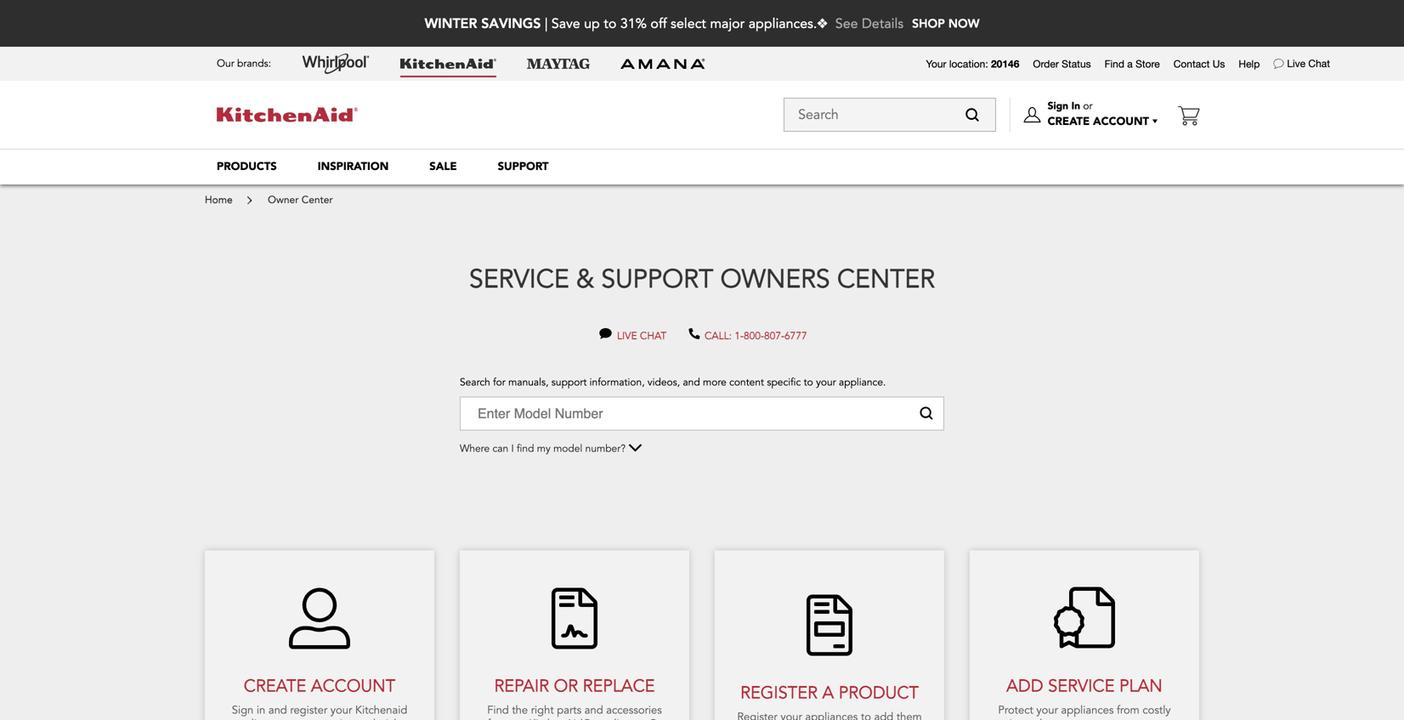 Task type: locate. For each thing, give the bounding box(es) containing it.
menu
[[196, 149, 1209, 185]]

up
[[584, 14, 600, 33]]

your right protect
[[1037, 703, 1059, 718]]

and right tips
[[357, 717, 376, 720]]

live chat up videos, on the left
[[617, 329, 667, 343]]

a right register
[[823, 682, 835, 705]]

owner center
[[268, 193, 333, 207]]

register a product link
[[715, 551, 945, 720]]

from
[[1118, 703, 1140, 718]]

kitchenaid image
[[401, 59, 497, 69], [217, 108, 358, 122]]

contact us link
[[1174, 57, 1226, 71]]

20146
[[992, 58, 1020, 70]]

for
[[493, 375, 506, 389]]

live right help
[[1288, 57, 1306, 69]]

live up information,
[[617, 329, 637, 343]]

and inside add service plan protect your appliances from costly repairs and unnecessary expenses onc
[[1024, 717, 1043, 720]]

kitchenaid image down winter
[[401, 59, 497, 69]]

kitchenaid image down brands:
[[217, 108, 358, 122]]

sign
[[1048, 99, 1069, 113], [232, 703, 254, 718]]

help
[[1239, 58, 1261, 70]]

a left store
[[1128, 58, 1133, 70]]

major
[[710, 14, 745, 33]]

1 horizontal spatial find
[[1105, 58, 1125, 70]]

0 vertical spatial appliance.
[[839, 375, 886, 389]]

shop
[[913, 15, 946, 31]]

see details link
[[836, 14, 904, 33]]

create up in
[[244, 675, 306, 698]]

plan
[[1120, 675, 1163, 698]]

your down account
[[331, 703, 352, 718]]

service
[[469, 262, 569, 297]]

and
[[683, 375, 701, 389], [269, 703, 287, 718], [585, 703, 604, 718], [357, 717, 376, 720], [1024, 717, 1043, 720]]

location:
[[950, 58, 989, 70]]

0 vertical spatial a
[[1128, 58, 1133, 70]]

appliance. down replace
[[595, 717, 646, 720]]

appliance. right specific
[[839, 375, 886, 389]]

0 vertical spatial find
[[1105, 58, 1125, 70]]

live chat right help
[[1288, 57, 1331, 69]]

center
[[838, 262, 936, 297]]

6777
[[785, 329, 808, 343]]

1 horizontal spatial to
[[604, 14, 617, 33]]

to inside 'create account sign in and register your kitchenaid appliances to access tips and tricks'
[[288, 717, 298, 720]]

inspiration
[[318, 159, 389, 174]]

account
[[1094, 114, 1150, 129]]

support
[[498, 159, 549, 174], [602, 262, 714, 297]]

your right specific
[[817, 375, 837, 389]]

1 vertical spatial chat
[[640, 329, 667, 343]]

1 vertical spatial live
[[617, 329, 637, 343]]

live chat inside live chat "link"
[[617, 329, 667, 343]]

0 vertical spatial to
[[604, 14, 617, 33]]

1 vertical spatial support
[[602, 262, 714, 297]]

0 horizontal spatial sign
[[232, 703, 254, 718]]

0 vertical spatial live chat
[[1288, 57, 1331, 69]]

our brands:
[[217, 57, 271, 71]]

support inside menu
[[498, 159, 549, 174]]

1 vertical spatial sign
[[232, 703, 254, 718]]

1 horizontal spatial live chat
[[1288, 57, 1331, 69]]

0 horizontal spatial chat
[[640, 329, 667, 343]]

0 horizontal spatial appliance.
[[595, 717, 646, 720]]

see
[[836, 14, 859, 33]]

find left store
[[1105, 58, 1125, 70]]

1 vertical spatial find
[[488, 703, 509, 718]]

now
[[949, 15, 980, 31]]

1 vertical spatial create
[[244, 675, 306, 698]]

chat up videos, on the left
[[640, 329, 667, 343]]

0 horizontal spatial find
[[488, 703, 509, 718]]

and right "parts"
[[585, 703, 604, 718]]

protect
[[999, 703, 1034, 718]]

tips
[[336, 717, 354, 720]]

1 vertical spatial to
[[804, 375, 814, 389]]

1 horizontal spatial create
[[1048, 114, 1090, 129]]

live inside "link"
[[617, 329, 637, 343]]

0 horizontal spatial create
[[244, 675, 306, 698]]

chat inside "link"
[[640, 329, 667, 343]]

1 vertical spatial live chat
[[617, 329, 667, 343]]

0 vertical spatial kitchenaid image
[[401, 59, 497, 69]]

your
[[817, 375, 837, 389], [331, 703, 352, 718], [1037, 703, 1059, 718]]

model
[[554, 442, 583, 456]]

1 horizontal spatial a
[[1128, 58, 1133, 70]]

0 horizontal spatial to
[[288, 717, 298, 720]]

1 vertical spatial appliance.
[[595, 717, 646, 720]]

1 horizontal spatial live
[[1288, 57, 1306, 69]]

a for register
[[823, 682, 835, 705]]

amana image
[[621, 58, 706, 70]]

your inside 'create account sign in and register your kitchenaid appliances to access tips and tricks'
[[331, 703, 352, 718]]

sign inside 'create account sign in and register your kitchenaid appliances to access tips and tricks'
[[232, 703, 254, 718]]

0 vertical spatial sign
[[1048, 99, 1069, 113]]

service & support owners center
[[469, 262, 936, 297]]

add
[[1007, 675, 1044, 698]]

repair or replace find the right parts and accessories for your kitchenaid® appliance. o
[[484, 675, 666, 720]]

live chat button
[[1288, 57, 1331, 71]]

where
[[460, 442, 490, 456]]

owner
[[268, 193, 299, 207]]

2 horizontal spatial your
[[1037, 703, 1059, 718]]

0 vertical spatial chat
[[1309, 57, 1331, 69]]

2 horizontal spatial to
[[804, 375, 814, 389]]

parts
[[557, 703, 582, 718]]

live chat link
[[597, 328, 667, 343]]

in
[[1072, 99, 1081, 113]]

0 vertical spatial live
[[1288, 57, 1306, 69]]

Search search field
[[784, 98, 997, 132]]

repairs
[[988, 717, 1021, 720]]

and right repairs
[[1024, 717, 1043, 720]]

appliances left register
[[232, 717, 285, 720]]

call:
[[705, 329, 732, 343]]

live
[[1288, 57, 1306, 69], [617, 329, 637, 343]]

accessories
[[607, 703, 662, 718]]

and right in
[[269, 703, 287, 718]]

1 horizontal spatial sign
[[1048, 99, 1069, 113]]

inspiration element
[[318, 159, 389, 174]]

1 horizontal spatial appliances
[[1062, 703, 1114, 718]]

right
[[531, 703, 554, 718]]

savings
[[482, 14, 541, 32]]

your inside add service plan protect your appliances from costly repairs and unnecessary expenses onc
[[1037, 703, 1059, 718]]

i
[[512, 442, 514, 456]]

appliances down 'service'
[[1062, 703, 1114, 718]]

0 horizontal spatial a
[[823, 682, 835, 705]]

to left access on the bottom of page
[[288, 717, 298, 720]]

appliances
[[1062, 703, 1114, 718], [232, 717, 285, 720]]

live chat
[[1288, 57, 1331, 69], [617, 329, 667, 343]]

1 vertical spatial a
[[823, 682, 835, 705]]

0 horizontal spatial support
[[498, 159, 549, 174]]

support right sale
[[498, 159, 549, 174]]

0 vertical spatial create
[[1048, 114, 1090, 129]]

|
[[545, 14, 548, 33]]

order
[[1034, 58, 1060, 70]]

home link
[[205, 193, 236, 207]]

contact
[[1174, 58, 1211, 70]]

menu containing products
[[196, 149, 1209, 185]]

register
[[290, 703, 328, 718]]

0 horizontal spatial live chat
[[617, 329, 667, 343]]

0 horizontal spatial your
[[331, 703, 352, 718]]

sign inside sign in or create account
[[1048, 99, 1069, 113]]

1 horizontal spatial chat
[[1309, 57, 1331, 69]]

to
[[604, 14, 617, 33], [804, 375, 814, 389], [288, 717, 298, 720]]

more
[[703, 375, 727, 389]]

call: 1-800-807-6777
[[705, 329, 808, 343]]

create
[[1048, 114, 1090, 129], [244, 675, 306, 698]]

to inside winter savings | save up to 31% off select major appliances.❖ see details shop now
[[604, 14, 617, 33]]

sale element
[[430, 159, 457, 174]]

0 horizontal spatial appliances
[[232, 717, 285, 720]]

maytag image
[[527, 59, 590, 69]]

live inside popup button
[[1288, 57, 1306, 69]]

owners
[[721, 262, 831, 297]]

1 horizontal spatial kitchenaid image
[[401, 59, 497, 69]]

videos,
[[648, 375, 680, 389]]

1-
[[735, 329, 744, 343]]

1 vertical spatial kitchenaid image
[[217, 108, 358, 122]]

create down in
[[1048, 114, 1090, 129]]

0 vertical spatial support
[[498, 159, 549, 174]]

2 vertical spatial to
[[288, 717, 298, 720]]

winter savings | save up to 31% off select major appliances.❖ see details shop now
[[425, 14, 980, 33]]

find left the at the bottom left
[[488, 703, 509, 718]]

1 horizontal spatial appliance.
[[839, 375, 886, 389]]

to right up at the top of the page
[[604, 14, 617, 33]]

find
[[1105, 58, 1125, 70], [488, 703, 509, 718]]

register
[[741, 682, 818, 705]]

support up live chat "link"
[[602, 262, 714, 297]]

where can i find my model number?
[[460, 442, 626, 456]]

0 horizontal spatial live
[[617, 329, 637, 343]]

chat right help
[[1309, 57, 1331, 69]]

to right specific
[[804, 375, 814, 389]]



Task type: vqa. For each thing, say whether or not it's contained in the screenshot.
WATER FILTERS
no



Task type: describe. For each thing, give the bounding box(es) containing it.
for your
[[488, 717, 526, 720]]

your location: 20146
[[927, 58, 1020, 70]]

create inside 'create account sign in and register your kitchenaid appliances to access tips and tricks'
[[244, 675, 306, 698]]

or
[[1084, 99, 1093, 113]]

and left more
[[683, 375, 701, 389]]

status
[[1062, 58, 1092, 70]]

home
[[205, 193, 233, 207]]

1 horizontal spatial your
[[817, 375, 837, 389]]

products
[[217, 159, 277, 174]]

specific
[[767, 375, 801, 389]]

repair
[[494, 675, 549, 698]]

create account sign in and register your kitchenaid appliances to access tips and tricks
[[232, 675, 408, 720]]

content
[[730, 375, 765, 389]]

search
[[460, 375, 491, 389]]

product
[[839, 682, 919, 705]]

where can i find my model number? button
[[460, 442, 642, 456]]

or
[[554, 675, 578, 698]]

Enter Model Number search field
[[461, 398, 920, 430]]

select
[[671, 14, 707, 33]]

expenses
[[1109, 717, 1155, 720]]

replace
[[583, 675, 655, 698]]

my
[[537, 442, 551, 456]]

and inside repair or replace find the right parts and accessories for your kitchenaid® appliance. o
[[585, 703, 604, 718]]

store
[[1136, 58, 1161, 70]]

products element
[[217, 159, 277, 174]]

find
[[517, 442, 534, 456]]

search for manuals, support information, videos, and more content specific to your appliance.
[[460, 375, 886, 389]]

brands:
[[237, 57, 271, 71]]

shop now link
[[913, 2, 980, 45]]

appliances.❖
[[749, 14, 828, 33]]

the
[[512, 703, 528, 718]]

service
[[1049, 675, 1115, 698]]

1 horizontal spatial support
[[602, 262, 714, 297]]

save
[[552, 14, 581, 33]]

details
[[862, 14, 904, 33]]

sale
[[430, 159, 457, 174]]

find a store link
[[1105, 57, 1161, 71]]

our
[[217, 57, 234, 71]]

31%
[[621, 14, 647, 33]]

off
[[651, 14, 667, 33]]

us
[[1213, 58, 1226, 70]]

information,
[[590, 375, 645, 389]]

access
[[301, 717, 333, 720]]

support
[[552, 375, 587, 389]]

call: 1-800-807-6777 link
[[687, 328, 808, 343]]

a for find
[[1128, 58, 1133, 70]]

account
[[311, 675, 396, 698]]

appliances inside add service plan protect your appliances from costly repairs and unnecessary expenses onc
[[1062, 703, 1114, 718]]

your
[[927, 58, 947, 70]]

kitchenaid®
[[529, 717, 592, 720]]

support element
[[498, 159, 549, 174]]

whirlpool image
[[302, 54, 370, 74]]

find inside repair or replace find the right parts and accessories for your kitchenaid® appliance. o
[[488, 703, 509, 718]]

0 horizontal spatial kitchenaid image
[[217, 108, 358, 122]]

807-
[[765, 329, 785, 343]]

costly
[[1143, 703, 1172, 718]]

appliance. inside repair or replace find the right parts and accessories for your kitchenaid® appliance. o
[[595, 717, 646, 720]]

in
[[257, 703, 266, 718]]

kitchenaid
[[355, 703, 408, 718]]

create inside sign in or create account
[[1048, 114, 1090, 129]]

center
[[302, 193, 333, 207]]

find a store
[[1105, 58, 1161, 70]]

contact us
[[1174, 58, 1226, 70]]

chat inside popup button
[[1309, 57, 1331, 69]]

800-
[[744, 329, 765, 343]]

order status
[[1034, 58, 1092, 70]]

appliances inside 'create account sign in and register your kitchenaid appliances to access tips and tricks'
[[232, 717, 285, 720]]

winter
[[425, 14, 478, 32]]

&
[[577, 262, 595, 297]]

number?
[[586, 442, 626, 456]]

can
[[493, 442, 509, 456]]

register a product
[[741, 682, 919, 705]]

order status link
[[1034, 57, 1092, 71]]

help link
[[1239, 57, 1261, 71]]

manuals,
[[509, 375, 549, 389]]

sign in or create account
[[1048, 99, 1150, 129]]



